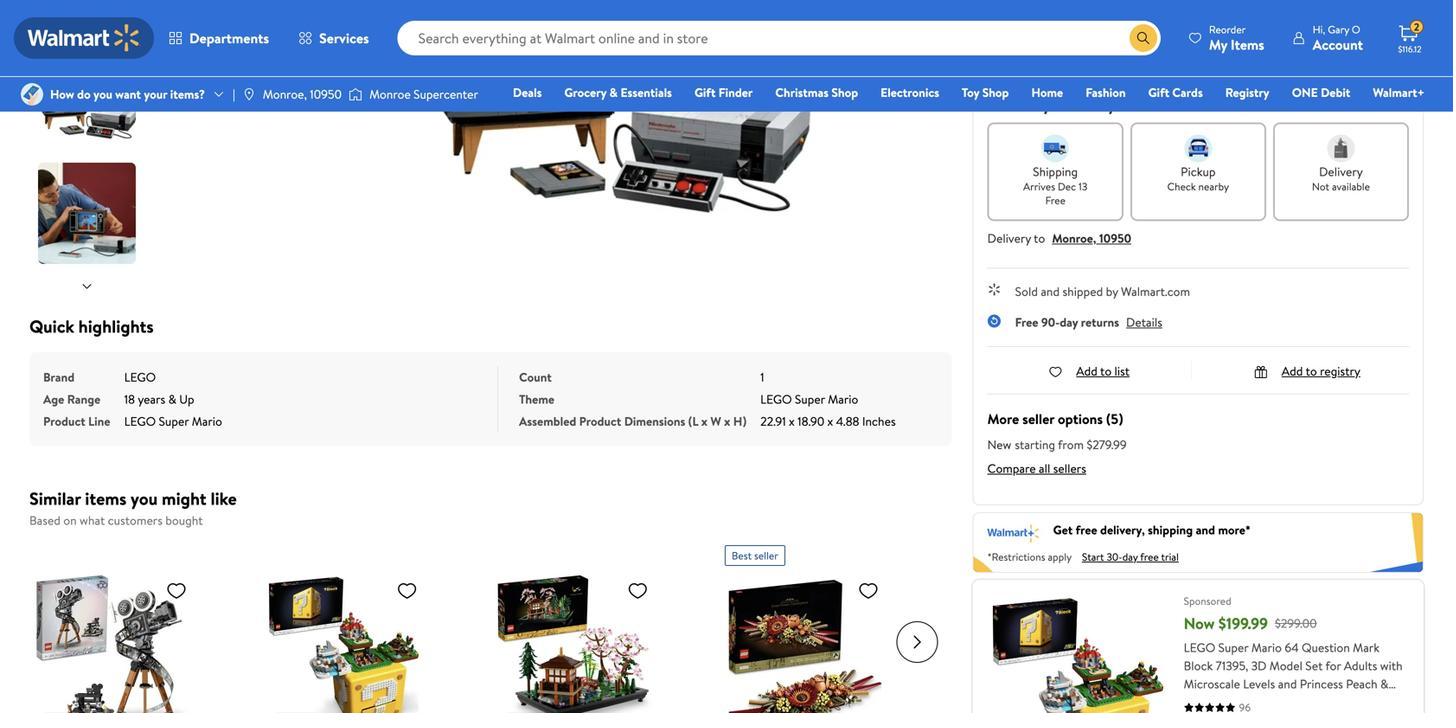 Task type: vqa. For each thing, say whether or not it's contained in the screenshot.
$199.99
yes



Task type: locate. For each thing, give the bounding box(es) containing it.
mario up 4.88
[[828, 391, 859, 408]]

you for how do you want your items?
[[94, 86, 112, 103]]

christmas shop link
[[768, 83, 866, 102]]

0 horizontal spatial want
[[115, 86, 141, 103]]

1 horizontal spatial 10950
[[1100, 230, 1132, 247]]

toy
[[962, 84, 980, 101]]

peach
[[1347, 675, 1378, 692]]

fashion
[[1086, 84, 1126, 101]]

christmas
[[776, 84, 829, 101]]

you inside similar items you might like based on what customers bought
[[131, 486, 158, 511]]

to for list
[[1101, 363, 1112, 380]]

0 horizontal spatial shop
[[832, 84, 859, 101]]

lego up block
[[1185, 639, 1216, 656]]

0 vertical spatial and
[[1041, 283, 1060, 300]]

1 horizontal spatial monroe,
[[1053, 230, 1097, 247]]

you for how do you want your item?
[[1044, 94, 1068, 116]]

2 add from the left
[[1283, 363, 1304, 380]]

2 horizontal spatial super
[[1219, 639, 1249, 656]]

product inside lego super mario assembled product dimensions (l x w x h)
[[580, 413, 622, 430]]

free left 90- at top
[[1016, 314, 1039, 331]]

to left list
[[1101, 363, 1112, 380]]

1 vertical spatial seller
[[755, 548, 779, 563]]

lego up 18 in the left of the page
[[124, 369, 156, 386]]

items
[[1231, 35, 1265, 54]]

monroe, 10950
[[263, 86, 342, 103]]

lego for lego super mario
[[124, 413, 156, 430]]

mario inside lego super mario assembled product dimensions (l x w x h)
[[828, 391, 859, 408]]

add for add to registry
[[1283, 363, 1304, 380]]

micro
[[1214, 693, 1245, 710]]

item?
[[1142, 94, 1181, 116]]

2 x from the left
[[725, 413, 731, 430]]

0 horizontal spatial your
[[144, 86, 167, 103]]

1 vertical spatial delivery
[[988, 230, 1032, 247]]

to for monroe,
[[1034, 230, 1046, 247]]

want left items?
[[115, 86, 141, 103]]

1 horizontal spatial to
[[1101, 363, 1112, 380]]

sponsored
[[1185, 594, 1232, 608]]

0 vertical spatial &
[[610, 84, 618, 101]]

0 horizontal spatial super
[[159, 413, 189, 430]]

0 horizontal spatial free
[[1016, 314, 1039, 331]]

microscale
[[1185, 675, 1241, 692]]

1 horizontal spatial your
[[1109, 94, 1139, 116]]

4 x from the left
[[828, 413, 834, 430]]

add left registry
[[1283, 363, 1304, 380]]

do down walmart 'image'
[[77, 86, 91, 103]]

sellers
[[1054, 460, 1087, 477]]

mario down the up
[[192, 413, 222, 430]]

want
[[115, 86, 141, 103], [1072, 94, 1105, 116]]

do for how do you want your item?
[[1023, 94, 1040, 116]]

lego age range
[[43, 369, 156, 408]]

day for 30-
[[1123, 549, 1139, 564]]

add to favorites list, lego icons tranquil garden 10315 creative building set, a gift idea for adult fans of japanese zen gardens and meditation, build-and-display this home decor set for the home or office image
[[628, 580, 649, 601]]

2 shop from the left
[[983, 84, 1010, 101]]

to down arrives
[[1034, 230, 1046, 247]]

details button
[[1127, 314, 1163, 331]]

lego super mario 64 question mark block 71395, 3d model set for adults with microscale levels and princess peach & yoshi micro figures image
[[264, 573, 425, 713], [987, 594, 1171, 713]]

might
[[162, 486, 207, 511]]

and
[[1041, 283, 1060, 300], [1197, 521, 1216, 538], [1279, 675, 1298, 692]]

lego disney walt disney tribute camera 43230 disney fan building set, celebrate disney 100 with a collectible piece perfect for play and display, makes a fun gift for adult builders and fans image
[[33, 573, 194, 713]]

pickup
[[1182, 163, 1216, 180]]

64
[[1285, 639, 1300, 656]]

0 vertical spatial day
[[1060, 314, 1079, 331]]

range
[[67, 391, 101, 408]]

1 add from the left
[[1077, 363, 1098, 380]]

2 vertical spatial and
[[1279, 675, 1298, 692]]

shop for toy shop
[[983, 84, 1010, 101]]

you for similar items you might like based on what customers bought
[[131, 486, 158, 511]]

1 vertical spatial mario
[[192, 413, 222, 430]]

lego
[[124, 369, 156, 386], [761, 391, 792, 408], [124, 413, 156, 430], [1185, 639, 1216, 656]]

1
[[761, 369, 765, 386]]

gift left finder
[[695, 84, 716, 101]]

0 vertical spatial free
[[1046, 193, 1066, 208]]

x left 4.88
[[828, 413, 834, 430]]

mario up 3d in the right of the page
[[1252, 639, 1283, 656]]

theme
[[519, 391, 555, 408]]

1 horizontal spatial gift
[[1149, 84, 1170, 101]]

super down the up
[[159, 413, 189, 430]]

1 vertical spatial free
[[1016, 314, 1039, 331]]

add to favorites list, lego icons dried flower centerpiece, botanical collection crafts set for adults, artificial flowers, table or wall decoration, home décor, anniversary gift, 10314 image
[[859, 580, 879, 601]]

to
[[1034, 230, 1046, 247], [1101, 363, 1112, 380], [1306, 363, 1318, 380]]

best
[[732, 548, 752, 563]]

1 horizontal spatial super
[[795, 391, 826, 408]]

lego for lego super mario assembled product dimensions (l x w x h)
[[761, 391, 792, 408]]

start
[[1083, 549, 1105, 564]]

2 vertical spatial super
[[1219, 639, 1249, 656]]

1 horizontal spatial delivery
[[1320, 163, 1364, 180]]

0 horizontal spatial to
[[1034, 230, 1046, 247]]

2 gift from the left
[[1149, 84, 1170, 101]]

day for 90-
[[1060, 314, 1079, 331]]

walmart image
[[28, 24, 140, 52]]

add
[[1077, 363, 1098, 380], [1283, 363, 1304, 380]]

shipping arrives dec 13 free
[[1024, 163, 1088, 208]]

day left returns
[[1060, 314, 1079, 331]]

1 horizontal spatial seller
[[1023, 409, 1055, 428]]

details
[[1127, 314, 1163, 331]]

1 product from the left
[[43, 413, 85, 430]]

1 vertical spatial &
[[168, 391, 176, 408]]

1 horizontal spatial mario
[[828, 391, 859, 408]]

from
[[1059, 436, 1084, 453]]

items
[[85, 486, 127, 511]]

0 horizontal spatial product
[[43, 413, 85, 430]]

lego inside lego age range
[[124, 369, 156, 386]]

options
[[1058, 409, 1104, 428]]

1 horizontal spatial do
[[1023, 94, 1040, 116]]

lego down 18 in the left of the page
[[124, 413, 156, 430]]

your
[[144, 86, 167, 103], [1109, 94, 1139, 116]]

1 horizontal spatial how
[[988, 94, 1019, 116]]

account
[[1314, 35, 1364, 54]]

toy shop
[[962, 84, 1010, 101]]

free down shipping
[[1046, 193, 1066, 208]]

set
[[1306, 657, 1324, 674]]

1 horizontal spatial want
[[1072, 94, 1105, 116]]

product for line
[[43, 413, 85, 430]]

0 vertical spatial delivery
[[1320, 163, 1364, 180]]

delivery inside delivery not available
[[1320, 163, 1364, 180]]

0 horizontal spatial day
[[1060, 314, 1079, 331]]

mario for lego super mario
[[192, 413, 222, 430]]

now
[[1185, 613, 1216, 634]]

monroe, right | at the top
[[263, 86, 307, 103]]

product inside the 18 years & up product line
[[43, 413, 85, 430]]

0 vertical spatial free
[[1076, 521, 1098, 538]]

10950 up by
[[1100, 230, 1132, 247]]

product right assembled
[[580, 413, 622, 430]]

your left items?
[[144, 86, 167, 103]]

1 horizontal spatial product
[[580, 413, 622, 430]]

intent image for delivery image
[[1328, 135, 1356, 162]]

add to list button
[[1049, 363, 1130, 380]]

count
[[519, 369, 552, 386]]

0 horizontal spatial &
[[168, 391, 176, 408]]

1 horizontal spatial  image
[[349, 86, 363, 103]]

2 horizontal spatial &
[[1381, 675, 1389, 692]]

seller inside the product group
[[755, 548, 779, 563]]

2 horizontal spatial mario
[[1252, 639, 1283, 656]]

x right 22.91
[[789, 413, 795, 430]]

services button
[[284, 17, 384, 59]]

2 product from the left
[[580, 413, 622, 430]]

1 vertical spatial monroe,
[[1053, 230, 1097, 247]]

0 horizontal spatial mario
[[192, 413, 222, 430]]

shop right 'toy' on the right
[[983, 84, 1010, 101]]

lego for lego age range
[[124, 369, 156, 386]]

delivery for to
[[988, 230, 1032, 247]]

how right 'toy' on the right
[[988, 94, 1019, 116]]

what
[[80, 512, 105, 529]]

grocery & essentials
[[565, 84, 672, 101]]

lego icons tranquil garden 10315 creative building set, a gift idea for adult fans of japanese zen gardens and meditation, build-and-display this home decor set for the home or office image
[[494, 573, 655, 713]]

do right toy shop
[[1023, 94, 1040, 116]]

do for how do you want your items?
[[77, 86, 91, 103]]

mario
[[828, 391, 859, 408], [192, 413, 222, 430], [1252, 639, 1283, 656]]

finder
[[719, 84, 753, 101]]

1 vertical spatial super
[[159, 413, 189, 430]]

0 horizontal spatial seller
[[755, 548, 779, 563]]

0 vertical spatial super
[[795, 391, 826, 408]]

lego inside lego super mario assembled product dimensions (l x w x h)
[[761, 391, 792, 408]]

delivery not available
[[1313, 163, 1371, 194]]

deals
[[513, 84, 542, 101]]

seller inside more seller options (5) new starting from $279.99 compare all sellers
[[1023, 409, 1055, 428]]

 image down walmart 'image'
[[21, 83, 43, 106]]

seller up starting
[[1023, 409, 1055, 428]]

day down delivery,
[[1123, 549, 1139, 564]]

monroe, down dec
[[1053, 230, 1097, 247]]

0 horizontal spatial how
[[50, 86, 74, 103]]

get
[[1054, 521, 1073, 538]]

o
[[1353, 22, 1361, 37]]

1 horizontal spatial you
[[131, 486, 158, 511]]

1 shop from the left
[[832, 84, 859, 101]]

deals link
[[505, 83, 550, 102]]

0 horizontal spatial and
[[1041, 283, 1060, 300]]

1 vertical spatial 10950
[[1100, 230, 1132, 247]]

bought
[[166, 512, 203, 529]]

add to registry button
[[1255, 363, 1361, 380]]

1 vertical spatial and
[[1197, 521, 1216, 538]]

gift
[[695, 84, 716, 101], [1149, 84, 1170, 101]]

 image
[[242, 87, 256, 101]]

1 horizontal spatial free
[[1046, 193, 1066, 208]]

free
[[1076, 521, 1098, 538], [1141, 549, 1160, 564]]

next image image
[[80, 280, 94, 293]]

and left more*
[[1197, 521, 1216, 538]]

0 horizontal spatial gift
[[695, 84, 716, 101]]

0 horizontal spatial you
[[94, 86, 112, 103]]

1 vertical spatial free
[[1141, 549, 1160, 564]]

super
[[795, 391, 826, 408], [159, 413, 189, 430], [1219, 639, 1249, 656]]

lego super mario nintendo entertainment system 71374 gameplay building set, model kits for adults to build, diy creative activity, collectible gift idea - image 4 of 8 image
[[38, 51, 139, 152]]

2 horizontal spatial and
[[1279, 675, 1298, 692]]

you up customers
[[131, 486, 158, 511]]

walmart+ link
[[1366, 83, 1433, 102]]

x right w in the bottom of the page
[[725, 413, 731, 430]]

0 horizontal spatial  image
[[21, 83, 43, 106]]

super inside lego super mario assembled product dimensions (l x w x h)
[[795, 391, 826, 408]]

returns
[[1082, 314, 1120, 331]]

grocery & essentials link
[[557, 83, 680, 102]]

x right the "(l"
[[702, 413, 708, 430]]

toy shop link
[[955, 83, 1017, 102]]

 image left monroe
[[349, 86, 363, 103]]

2 vertical spatial &
[[1381, 675, 1389, 692]]

shop
[[832, 84, 859, 101], [983, 84, 1010, 101]]

reorder my items
[[1210, 22, 1265, 54]]

2
[[1415, 20, 1420, 34]]

your for items?
[[144, 86, 167, 103]]

seller right best
[[755, 548, 779, 563]]

0 vertical spatial mario
[[828, 391, 859, 408]]

and inside sponsored now $199.99 $299.00 lego super mario 64 question mark block 71395, 3d model set for adults with microscale levels and princess peach & yoshi micro figures
[[1279, 675, 1298, 692]]

delivery
[[1320, 163, 1364, 180], [988, 230, 1032, 247]]

product down 'age'
[[43, 413, 85, 430]]

product for dimensions
[[580, 413, 622, 430]]

you down walmart 'image'
[[94, 86, 112, 103]]

free right get
[[1076, 521, 1098, 538]]

1 vertical spatial day
[[1123, 549, 1139, 564]]

you up intent image for shipping
[[1044, 94, 1068, 116]]

shop right christmas
[[832, 84, 859, 101]]

Walmart Site-Wide search field
[[398, 21, 1161, 55]]

monroe,
[[263, 86, 307, 103], [1053, 230, 1097, 247]]

h)
[[734, 413, 747, 430]]

1 horizontal spatial shop
[[983, 84, 1010, 101]]

to left registry
[[1306, 363, 1318, 380]]

3 x from the left
[[789, 413, 795, 430]]

shipping
[[1149, 521, 1194, 538]]

delivery up sold
[[988, 230, 1032, 247]]

gift finder
[[695, 84, 753, 101]]

1 horizontal spatial and
[[1197, 521, 1216, 538]]

22.91
[[761, 413, 787, 430]]

super inside sponsored now $199.99 $299.00 lego super mario 64 question mark block 71395, 3d model set for adults with microscale levels and princess peach & yoshi micro figures
[[1219, 639, 1249, 656]]

super up 71395,
[[1219, 639, 1249, 656]]

2 horizontal spatial to
[[1306, 363, 1318, 380]]

intent image for pickup image
[[1185, 135, 1213, 162]]

super for lego super mario
[[159, 413, 189, 430]]

how do you want your item?
[[988, 94, 1181, 116]]

0 vertical spatial 10950
[[310, 86, 342, 103]]

gift for gift cards
[[1149, 84, 1170, 101]]

want right home link
[[1072, 94, 1105, 116]]

one
[[1293, 84, 1319, 101]]

x
[[702, 413, 708, 430], [725, 413, 731, 430], [789, 413, 795, 430], [828, 413, 834, 430]]

0 vertical spatial seller
[[1023, 409, 1055, 428]]

how down walmart 'image'
[[50, 86, 74, 103]]

and down model
[[1279, 675, 1298, 692]]

Search search field
[[398, 21, 1161, 55]]

add left list
[[1077, 363, 1098, 380]]

& left the up
[[168, 391, 176, 408]]

0 horizontal spatial do
[[77, 86, 91, 103]]

1 horizontal spatial &
[[610, 84, 618, 101]]

day inside get free delivery, shipping and more* banner
[[1123, 549, 1139, 564]]

services
[[319, 29, 369, 48]]

1 gift from the left
[[695, 84, 716, 101]]

2 horizontal spatial you
[[1044, 94, 1068, 116]]

1 horizontal spatial lego super mario 64 question mark block 71395, 3d model set for adults with microscale levels and princess peach & yoshi micro figures image
[[987, 594, 1171, 713]]

 image
[[21, 83, 43, 106], [349, 86, 363, 103]]

0 horizontal spatial delivery
[[988, 230, 1032, 247]]

compare all sellers button
[[988, 460, 1087, 477]]

0 horizontal spatial monroe,
[[263, 86, 307, 103]]

super up '18.90'
[[795, 391, 826, 408]]

how for how do you want your item?
[[988, 94, 1019, 116]]

10950 down services "dropdown button"
[[310, 86, 342, 103]]

your left 'item?'
[[1109, 94, 1139, 116]]

& down with at right
[[1381, 675, 1389, 692]]

2 vertical spatial mario
[[1252, 639, 1283, 656]]

 image for monroe supercenter
[[349, 86, 363, 103]]

delivery down 'intent image for delivery'
[[1320, 163, 1364, 180]]

lego up 22.91
[[761, 391, 792, 408]]

gift left cards
[[1149, 84, 1170, 101]]

free left "trial" in the right bottom of the page
[[1141, 549, 1160, 564]]

1 horizontal spatial free
[[1141, 549, 1160, 564]]

0 horizontal spatial add
[[1077, 363, 1098, 380]]

free 90-day returns details
[[1016, 314, 1163, 331]]

0 horizontal spatial lego super mario 64 question mark block 71395, 3d model set for adults with microscale levels and princess peach & yoshi micro figures image
[[264, 573, 425, 713]]

1 horizontal spatial add
[[1283, 363, 1304, 380]]

|
[[233, 86, 235, 103]]

& right grocery
[[610, 84, 618, 101]]

1 horizontal spatial day
[[1123, 549, 1139, 564]]

and right sold
[[1041, 283, 1060, 300]]



Task type: describe. For each thing, give the bounding box(es) containing it.
18
[[124, 391, 135, 408]]

lego super mario
[[124, 413, 222, 430]]

start 30-day free trial
[[1083, 549, 1180, 564]]

0 horizontal spatial 10950
[[310, 86, 342, 103]]

lego inside sponsored now $199.99 $299.00 lego super mario 64 question mark block 71395, 3d model set for adults with microscale levels and princess peach & yoshi micro figures
[[1185, 639, 1216, 656]]

now $199.99 group
[[973, 580, 1425, 713]]

*restrictions
[[988, 549, 1046, 564]]

monroe supercenter
[[370, 86, 479, 103]]

home
[[1032, 84, 1064, 101]]

w
[[711, 413, 722, 430]]

$199.99
[[1219, 613, 1269, 634]]

delivery for not
[[1320, 163, 1364, 180]]

your for item?
[[1109, 94, 1139, 116]]

gary
[[1329, 22, 1350, 37]]

lego super mario nintendo entertainment system 71374 gameplay building set, model kits for adults to build, diy creative activity, collectible gift idea - image 5 of 8 image
[[38, 163, 139, 264]]

1 theme
[[519, 369, 765, 408]]

items?
[[170, 86, 205, 103]]

mario inside sponsored now $199.99 $299.00 lego super mario 64 question mark block 71395, 3d model set for adults with microscale levels and princess peach & yoshi micro figures
[[1252, 639, 1283, 656]]

more
[[988, 409, 1020, 428]]

fashion link
[[1079, 83, 1134, 102]]

new
[[988, 436, 1012, 453]]

90-
[[1042, 314, 1060, 331]]

gift finder link
[[687, 83, 761, 102]]

dimensions
[[625, 413, 686, 430]]

add for add to list
[[1077, 363, 1098, 380]]

up to sixty percent off deals. shop now. image
[[988, 38, 1410, 77]]

4.88
[[837, 413, 860, 430]]

to for registry
[[1306, 363, 1318, 380]]

$116.12
[[1399, 43, 1422, 55]]

shipped
[[1063, 283, 1104, 300]]

yoshi
[[1185, 693, 1211, 710]]

add to list
[[1077, 363, 1130, 380]]

$279.99
[[1087, 436, 1127, 453]]

block
[[1185, 657, 1214, 674]]

with
[[1381, 657, 1404, 674]]

check
[[1168, 179, 1197, 194]]

lego super mario 64 question mark block 71395, 3d model set for adults with microscale levels and princess peach & yoshi micro figures image inside "now $199.99" group
[[987, 594, 1171, 713]]

lego super mario nintendo entertainment system 71374 gameplay building set, model kits for adults to build, diy creative activity, collectible gift idea - image 3 of 8 image
[[38, 0, 139, 41]]

line
[[88, 413, 110, 430]]

and inside banner
[[1197, 521, 1216, 538]]

walmart plus image
[[988, 521, 1040, 542]]

on
[[63, 512, 77, 529]]

free inside shipping arrives dec 13 free
[[1046, 193, 1066, 208]]

quick highlights
[[29, 314, 154, 338]]

super for lego super mario assembled product dimensions (l x w x h)
[[795, 391, 826, 408]]

0 vertical spatial monroe,
[[263, 86, 307, 103]]

question
[[1303, 639, 1351, 656]]

3d
[[1252, 657, 1267, 674]]

similar
[[29, 486, 81, 511]]

dec
[[1058, 179, 1077, 194]]

sold
[[1016, 283, 1039, 300]]

gift for gift finder
[[695, 84, 716, 101]]

how do you want your items?
[[50, 86, 205, 103]]

22.91 x 18.90 x 4.88 inches
[[761, 413, 896, 430]]

get free delivery, shipping and more* banner
[[973, 512, 1425, 573]]

mario for lego super mario assembled product dimensions (l x w x h)
[[828, 391, 859, 408]]

trial
[[1162, 549, 1180, 564]]

adults
[[1345, 657, 1378, 674]]

add to registry
[[1283, 363, 1361, 380]]

my
[[1210, 35, 1228, 54]]

search icon image
[[1137, 31, 1151, 45]]

inches
[[863, 413, 896, 430]]

years
[[138, 391, 165, 408]]

levels
[[1244, 675, 1276, 692]]

assembled
[[519, 413, 577, 430]]

add to favorites list, lego disney walt disney tribute camera 43230 disney fan building set, celebrate disney 100 with a collectible piece perfect for play and display, makes a fun gift for adult builders and fans image
[[166, 580, 187, 601]]

one debit
[[1293, 84, 1351, 101]]

for
[[1326, 657, 1342, 674]]

add to favorites list, lego super mario 64 question mark block 71395, 3d model set for adults with microscale levels and princess peach & yoshi micro figures image
[[397, 580, 418, 601]]

shop for christmas shop
[[832, 84, 859, 101]]

mark
[[1354, 639, 1380, 656]]

electronics
[[881, 84, 940, 101]]

product group
[[725, 538, 918, 713]]

*restrictions apply
[[988, 549, 1072, 564]]

quick
[[29, 314, 74, 338]]

intent image for shipping image
[[1042, 135, 1070, 162]]

next slide for similar items you might like list image
[[897, 621, 939, 663]]

30-
[[1107, 549, 1123, 564]]

registry
[[1321, 363, 1361, 380]]

lego icons dried flower centerpiece, botanical collection crafts set for adults, artificial flowers, table or wall decoration, home décor, anniversary gift, 10314 image
[[725, 573, 886, 713]]

seller for best
[[755, 548, 779, 563]]

supercenter
[[414, 86, 479, 103]]

shipping
[[1034, 163, 1078, 180]]

want for items?
[[115, 86, 141, 103]]

princess
[[1301, 675, 1344, 692]]

want for item?
[[1072, 94, 1105, 116]]

electronics link
[[873, 83, 948, 102]]

figures
[[1248, 693, 1286, 710]]

best seller
[[732, 548, 779, 563]]

more seller options (5) new starting from $279.99 compare all sellers
[[988, 409, 1127, 477]]

 image for how do you want your items?
[[21, 83, 43, 106]]

walmart.com
[[1122, 283, 1191, 300]]

& inside the 18 years & up product line
[[168, 391, 176, 408]]

(5)
[[1107, 409, 1124, 428]]

apply
[[1048, 549, 1072, 564]]

0 horizontal spatial free
[[1076, 521, 1098, 538]]

& inside sponsored now $199.99 $299.00 lego super mario 64 question mark block 71395, 3d model set for adults with microscale levels and princess peach & yoshi micro figures
[[1381, 675, 1389, 692]]

seller for more
[[1023, 409, 1055, 428]]

customers
[[108, 512, 163, 529]]

monroe
[[370, 86, 411, 103]]

model
[[1270, 657, 1303, 674]]

cards
[[1173, 84, 1204, 101]]

get free delivery, shipping and more*
[[1054, 521, 1251, 538]]

grocery
[[565, 84, 607, 101]]

pickup check nearby
[[1168, 163, 1230, 194]]

gift cards
[[1149, 84, 1204, 101]]

how for how do you want your items?
[[50, 86, 74, 103]]

lego super mario nintendo entertainment system 71374 gameplay building set, model kits for adults to build, diy creative activity, collectible gift idea image
[[272, 0, 826, 227]]

18.90
[[798, 413, 825, 430]]

departments button
[[154, 17, 284, 59]]

18 years & up product line
[[43, 391, 194, 430]]

1 x from the left
[[702, 413, 708, 430]]

like
[[211, 486, 237, 511]]

sold and shipped by walmart.com
[[1016, 283, 1191, 300]]



